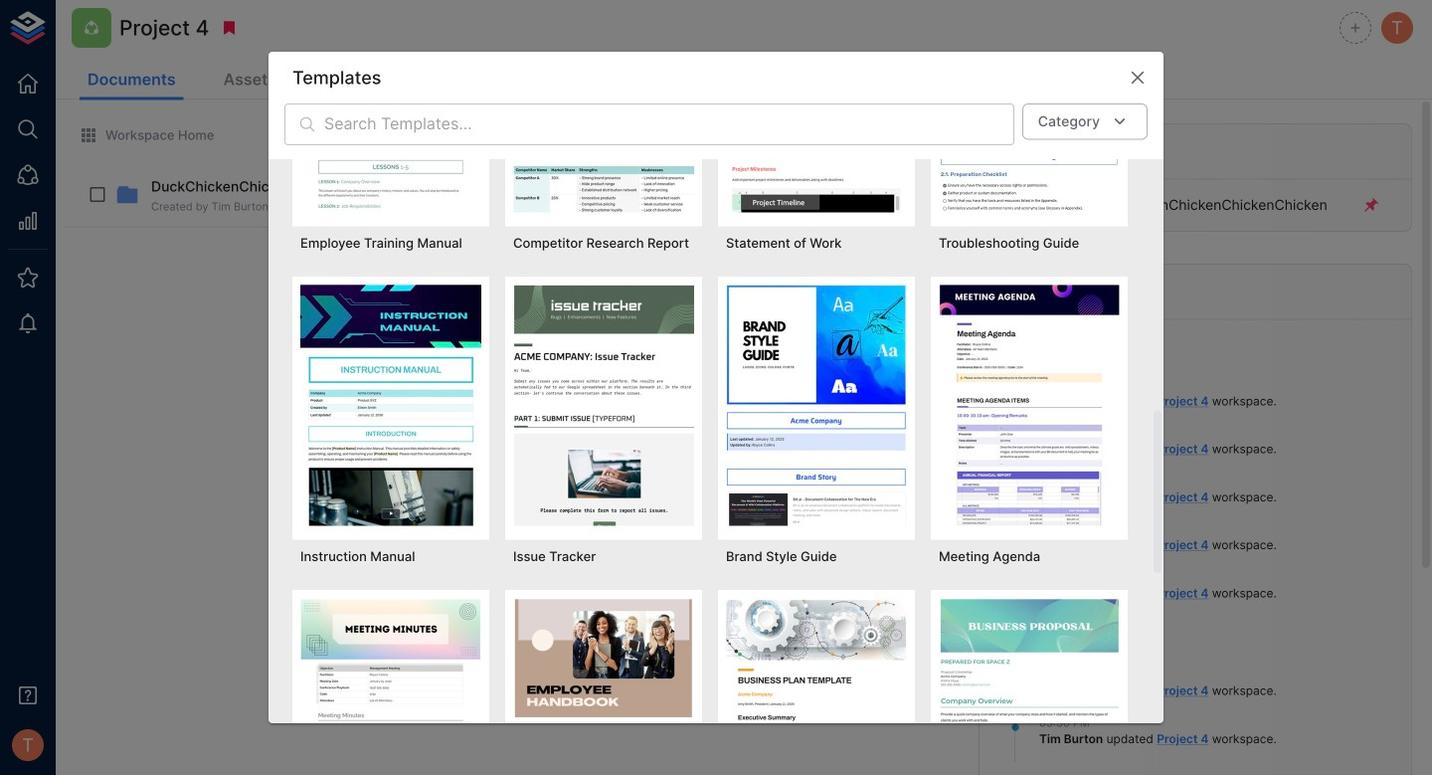 Task type: vqa. For each thing, say whether or not it's contained in the screenshot.
Date
no



Task type: locate. For each thing, give the bounding box(es) containing it.
business plan image
[[726, 598, 907, 775]]

employee training manual image
[[301, 0, 482, 213]]

meeting agenda image
[[939, 284, 1120, 526]]

unpin image
[[1363, 196, 1381, 214]]

business proposal image
[[939, 598, 1120, 775]]

statement of work image
[[726, 0, 907, 213]]

remove bookmark image
[[220, 19, 238, 37]]

dialog
[[269, 0, 1164, 775]]

employee handbook image
[[513, 598, 695, 775]]



Task type: describe. For each thing, give the bounding box(es) containing it.
instruction manual image
[[301, 284, 482, 526]]

issue tracker image
[[513, 284, 695, 526]]

brand style guide image
[[726, 284, 907, 526]]

troubleshooting guide image
[[939, 0, 1120, 213]]

meeting minutes image
[[301, 598, 482, 775]]

competitor research report image
[[513, 0, 695, 213]]

Search Templates... text field
[[324, 103, 1015, 145]]



